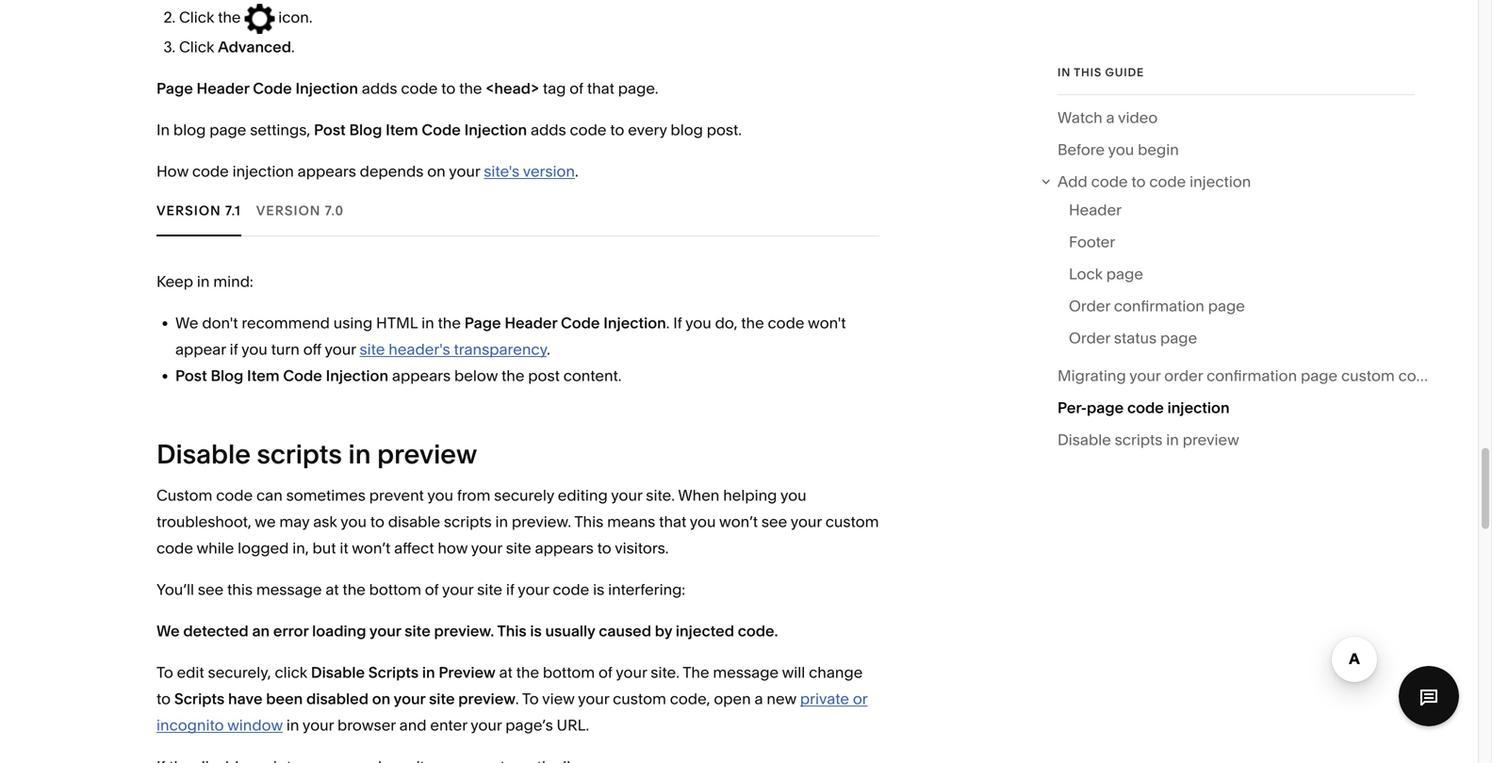 Task type: vqa. For each thing, say whether or not it's contained in the screenshot.
the topmost that
yes



Task type: describe. For each thing, give the bounding box(es) containing it.
you inside before you begin link
[[1109, 140, 1135, 159]]

before
[[1058, 140, 1105, 159]]

lock page
[[1069, 265, 1144, 284]]

if
[[673, 314, 682, 332]]

7.1
[[225, 203, 241, 219]]

custom inside custom code can sometimes prevent you from securely editing your site. when helping you troubleshoot, we may ask you to disable scripts in preview. this means that you won't see your custom code while logged in, but it won't affect how your site appears to visitors.
[[826, 513, 879, 531]]

the up click advanced .
[[218, 8, 241, 27]]

0 horizontal spatial at
[[326, 581, 339, 599]]

private or incognito window
[[157, 690, 868, 735]]

lock page link
[[1069, 261, 1144, 293]]

the
[[683, 664, 710, 682]]

or
[[853, 690, 868, 709]]

1 horizontal spatial blog
[[349, 121, 382, 139]]

in right keep
[[197, 272, 210, 291]]

ask
[[313, 513, 337, 531]]

0 vertical spatial adds
[[362, 79, 398, 98]]

before you begin link
[[1058, 137, 1179, 169]]

page header code injection adds code to the <head> tag of that page.
[[157, 79, 659, 98]]

in your browser and enter your page's url.
[[283, 717, 590, 735]]

the left <head>
[[459, 79, 482, 98]]

depends
[[360, 162, 424, 181]]

you left 'turn'
[[241, 340, 268, 359]]

preview
[[439, 664, 496, 682]]

how code injection appears depends on your site's version .
[[157, 162, 579, 181]]

code up content.
[[561, 314, 600, 332]]

tag
[[543, 79, 566, 98]]

per-page code injection
[[1058, 399, 1230, 417]]

using
[[334, 314, 373, 332]]

securely
[[494, 487, 554, 505]]

code down off
[[283, 367, 322, 385]]

2 horizontal spatial scripts
[[1115, 431, 1163, 450]]

logged
[[238, 539, 289, 558]]

of inside at the bottom of your site. the message will change to
[[599, 664, 613, 682]]

injection left if
[[604, 314, 666, 332]]

0 vertical spatial confirmation
[[1114, 297, 1205, 316]]

1 horizontal spatial is
[[593, 581, 605, 599]]

while
[[197, 539, 234, 558]]

by
[[655, 622, 673, 641]]

we don't recommend using html in the page header code injection
[[175, 314, 666, 332]]

site up in your browser and enter your page's url.
[[429, 690, 455, 709]]

private or incognito window link
[[157, 690, 868, 735]]

injection down using
[[326, 367, 389, 385]]

status
[[1114, 329, 1157, 348]]

order for order confirmation page
[[1069, 297, 1111, 316]]

site inside custom code can sometimes prevent you from securely editing your site. when helping you troubleshoot, we may ask you to disable scripts in preview. this means that you won't see your custom code while logged in, but it won't affect how your site appears to visitors.
[[506, 539, 532, 558]]

0 horizontal spatial item
[[247, 367, 280, 385]]

helping
[[723, 487, 777, 505]]

site. inside at the bottom of your site. the message will change to
[[651, 664, 680, 682]]

from
[[457, 487, 491, 505]]

1 horizontal spatial a
[[1107, 108, 1115, 127]]

disable
[[388, 513, 440, 531]]

0 horizontal spatial custom
[[613, 690, 667, 709]]

we
[[255, 513, 276, 531]]

7.0
[[325, 203, 344, 219]]

0 horizontal spatial message
[[256, 581, 322, 599]]

lock
[[1069, 265, 1103, 284]]

0 vertical spatial header
[[197, 79, 249, 98]]

order
[[1165, 367, 1203, 385]]

. up post at the left
[[547, 340, 551, 359]]

won't
[[808, 314, 846, 332]]

header link
[[1069, 197, 1122, 229]]

order status page link
[[1069, 326, 1198, 358]]

private
[[800, 690, 850, 709]]

off
[[303, 340, 322, 359]]

add code to code injection
[[1058, 173, 1252, 191]]

and
[[399, 717, 427, 735]]

the up site header's transparency link
[[438, 314, 461, 332]]

your inside . if you do, the code won't appear if you turn off your
[[325, 340, 356, 359]]

injection up settings, at top left
[[296, 79, 358, 98]]

click for click advanced .
[[179, 38, 214, 56]]

footer
[[1069, 233, 1116, 251]]

code down the page header code injection adds code to the <head> tag of that page.
[[422, 121, 461, 139]]

0 vertical spatial won't
[[719, 513, 758, 531]]

injection inside "link"
[[1168, 399, 1230, 417]]

new
[[767, 690, 797, 709]]

version 7.1 button
[[157, 185, 241, 237]]

may
[[279, 513, 310, 531]]

transparency
[[454, 340, 547, 359]]

you right if
[[686, 314, 712, 332]]

post.
[[707, 121, 742, 139]]

. inside . if you do, the code won't appear if you turn off your
[[666, 314, 670, 332]]

version for version 7.1
[[157, 203, 221, 219]]

injection up site's
[[464, 121, 527, 139]]

change
[[809, 664, 863, 682]]

. up page's
[[516, 690, 519, 709]]

in down the per-page code injection "link"
[[1167, 431, 1180, 450]]

don't
[[202, 314, 238, 332]]

means
[[607, 513, 656, 531]]

0 vertical spatial post
[[314, 121, 346, 139]]

0 horizontal spatial disable
[[157, 438, 251, 470]]

1 vertical spatial this
[[227, 581, 253, 599]]

code up settings, at top left
[[253, 79, 292, 98]]

view
[[542, 690, 575, 709]]

1 vertical spatial header
[[1069, 201, 1122, 219]]

0 horizontal spatial post
[[175, 367, 207, 385]]

. if you do, the code won't appear if you turn off your
[[175, 314, 846, 359]]

site up we detected an error loading your site preview. this is usually caused by injected code.
[[477, 581, 503, 599]]

0 vertical spatial custom
[[1342, 367, 1395, 385]]

scripts inside custom code can sometimes prevent you from securely editing your site. when helping you troubleshoot, we may ask you to disable scripts in preview. this means that you won't see your custom code while logged in, but it won't affect how your site appears to visitors.
[[444, 513, 492, 531]]

migrating your order confirmation page custom code link
[[1058, 363, 1436, 395]]

in left preview
[[422, 664, 435, 682]]

you'll see this message at the bottom of your site if your code is interfering:
[[157, 581, 686, 599]]

every
[[628, 121, 667, 139]]

to left "every"
[[610, 121, 625, 139]]

1 vertical spatial a
[[755, 690, 763, 709]]

0 vertical spatial page
[[157, 79, 193, 98]]

edit
[[177, 664, 204, 682]]

icon.
[[275, 8, 313, 27]]

see inside custom code can sometimes prevent you from securely editing your site. when helping you troubleshoot, we may ask you to disable scripts in preview. this means that you won't see your custom code while logged in, but it won't affect how your site appears to visitors.
[[762, 513, 788, 531]]

guide
[[1106, 66, 1145, 79]]

in this guide
[[1058, 66, 1145, 79]]

message inside at the bottom of your site. the message will change to
[[713, 664, 779, 682]]

site down you'll see this message at the bottom of your site if your code is interfering:
[[405, 622, 431, 641]]

to down prevent
[[370, 513, 385, 531]]

below
[[454, 367, 498, 385]]

in down been
[[286, 717, 299, 735]]

in blog page settings, post blog item code injection adds code to every blog post.
[[157, 121, 742, 139]]

appears inside custom code can sometimes prevent you from securely editing your site. when helping you troubleshoot, we may ask you to disable scripts in preview. this means that you won't see your custom code while logged in, but it won't affect how your site appears to visitors.
[[535, 539, 594, 558]]

keep
[[157, 272, 193, 291]]

0 vertical spatial to
[[157, 664, 173, 682]]

preview up prevent
[[377, 438, 477, 470]]

. down icon.
[[291, 38, 295, 56]]

1 horizontal spatial disable scripts in preview
[[1058, 431, 1240, 450]]

your inside at the bottom of your site. the message will change to
[[616, 664, 647, 682]]

1 vertical spatial see
[[198, 581, 224, 599]]

troubleshoot,
[[157, 513, 252, 531]]

0 horizontal spatial disable scripts in preview
[[157, 438, 477, 470]]

per-page code injection link
[[1058, 395, 1230, 427]]

add code to code injection button
[[1038, 169, 1415, 195]]

when
[[678, 487, 720, 505]]

1 horizontal spatial scripts
[[368, 664, 419, 682]]

1 horizontal spatial if
[[506, 581, 515, 599]]

can
[[256, 487, 283, 505]]

editing
[[558, 487, 608, 505]]

open
[[714, 690, 751, 709]]

in up header's
[[422, 314, 434, 332]]

keep in mind:
[[157, 272, 253, 291]]

version 7.0 button
[[256, 185, 344, 237]]

0 horizontal spatial bottom
[[369, 581, 421, 599]]

you up it
[[341, 513, 367, 531]]

<head>
[[486, 79, 539, 98]]

disable scripts in preview link
[[1058, 427, 1240, 459]]

1 horizontal spatial this
[[1074, 66, 1102, 79]]

advanced
[[218, 38, 291, 56]]

add
[[1058, 173, 1088, 191]]

to edit securely, click disable scripts in preview
[[157, 664, 496, 682]]

1 horizontal spatial page
[[465, 314, 501, 332]]

affect
[[394, 539, 434, 558]]

1 horizontal spatial confirmation
[[1207, 367, 1298, 385]]

you down when
[[690, 513, 716, 531]]

watch
[[1058, 108, 1103, 127]]

0 horizontal spatial scripts
[[257, 438, 342, 470]]

1 horizontal spatial item
[[386, 121, 418, 139]]

html
[[376, 314, 418, 332]]

in for in this guide
[[1058, 66, 1071, 79]]

migrating your order confirmation page custom code
[[1058, 367, 1436, 385]]

error
[[273, 622, 309, 641]]

in,
[[293, 539, 309, 558]]

0 horizontal spatial is
[[530, 622, 542, 641]]



Task type: locate. For each thing, give the bounding box(es) containing it.
item down the page header code injection adds code to the <head> tag of that page.
[[386, 121, 418, 139]]

0 vertical spatial in
[[1058, 66, 1071, 79]]

this down the editing
[[575, 513, 604, 531]]

1 vertical spatial to
[[522, 690, 539, 709]]

2 vertical spatial of
[[599, 664, 613, 682]]

1 vertical spatial appears
[[392, 367, 451, 385]]

click the
[[179, 8, 245, 27]]

been
[[266, 690, 303, 709]]

prevent
[[369, 487, 424, 505]]

turn
[[271, 340, 300, 359]]

the down transparency
[[502, 367, 525, 385]]

the inside . if you do, the code won't appear if you turn off your
[[741, 314, 764, 332]]

disable
[[1058, 431, 1112, 450], [157, 438, 251, 470], [311, 664, 365, 682]]

disable scripts in preview up sometimes
[[157, 438, 477, 470]]

site down using
[[360, 340, 385, 359]]

incognito
[[157, 717, 224, 735]]

you'll
[[157, 581, 194, 599]]

you
[[1109, 140, 1135, 159], [686, 314, 712, 332], [241, 340, 268, 359], [427, 487, 454, 505], [781, 487, 807, 505], [341, 513, 367, 531], [690, 513, 716, 531]]

site. left when
[[646, 487, 675, 505]]

preview down order
[[1183, 431, 1240, 450]]

to up "incognito"
[[157, 690, 171, 709]]

scripts
[[1115, 431, 1163, 450], [257, 438, 342, 470], [444, 513, 492, 531]]

have
[[228, 690, 263, 709]]

2 horizontal spatial header
[[1069, 201, 1122, 219]]

click
[[179, 8, 214, 27], [179, 38, 214, 56]]

window
[[227, 717, 283, 735]]

this up at the bottom of your site. the message will change to
[[497, 622, 527, 641]]

this up an
[[227, 581, 253, 599]]

1 horizontal spatial version
[[256, 203, 321, 219]]

but
[[313, 539, 336, 558]]

won't right it
[[352, 539, 391, 558]]

a left the new in the right of the page
[[755, 690, 763, 709]]

0 vertical spatial see
[[762, 513, 788, 531]]

in up "how"
[[157, 121, 170, 139]]

preview. up preview
[[434, 622, 494, 641]]

1 horizontal spatial won't
[[719, 513, 758, 531]]

confirmation
[[1114, 297, 1205, 316], [1207, 367, 1298, 385]]

click up click advanced .
[[179, 8, 214, 27]]

in up watch
[[1058, 66, 1071, 79]]

a left video
[[1107, 108, 1115, 127]]

your inside migrating your order confirmation page custom code link
[[1130, 367, 1161, 385]]

blog left post.
[[671, 121, 703, 139]]

code,
[[670, 690, 711, 709]]

enter
[[430, 717, 467, 735]]

loading
[[312, 622, 366, 641]]

at inside at the bottom of your site. the message will change to
[[499, 664, 513, 682]]

0 vertical spatial item
[[386, 121, 418, 139]]

page inside "link"
[[1087, 399, 1124, 417]]

of down affect
[[425, 581, 439, 599]]

we up appear
[[175, 314, 198, 332]]

per-
[[1058, 399, 1087, 417]]

appear
[[175, 340, 226, 359]]

2 horizontal spatial of
[[599, 664, 613, 682]]

on down in blog page settings, post blog item code injection adds code to every blog post.
[[427, 162, 446, 181]]

0 horizontal spatial if
[[230, 340, 238, 359]]

adds up version
[[531, 121, 566, 139]]

0 horizontal spatial confirmation
[[1114, 297, 1205, 316]]

we for we detected an error loading your site preview. this is usually caused by injected code.
[[157, 622, 180, 641]]

content.
[[564, 367, 622, 385]]

order down lock
[[1069, 297, 1111, 316]]

confirmation right order
[[1207, 367, 1298, 385]]

version inside button
[[256, 203, 321, 219]]

2 click from the top
[[179, 38, 214, 56]]

1 blog from the left
[[173, 121, 206, 139]]

site down 'securely'
[[506, 539, 532, 558]]

1 horizontal spatial custom
[[826, 513, 879, 531]]

0 horizontal spatial won't
[[352, 539, 391, 558]]

0 horizontal spatial on
[[372, 690, 391, 709]]

header down click advanced .
[[197, 79, 249, 98]]

see right you'll
[[198, 581, 224, 599]]

page
[[210, 121, 246, 139], [1107, 265, 1144, 284], [1209, 297, 1246, 316], [1161, 329, 1198, 348], [1301, 367, 1338, 385], [1087, 399, 1124, 417]]

see
[[762, 513, 788, 531], [198, 581, 224, 599]]

1 vertical spatial click
[[179, 38, 214, 56]]

1 vertical spatial confirmation
[[1207, 367, 1298, 385]]

of right "tag"
[[570, 79, 584, 98]]

disable scripts in preview down the per-page code injection "link"
[[1058, 431, 1240, 450]]

1 vertical spatial site.
[[651, 664, 680, 682]]

at up loading
[[326, 581, 339, 599]]

2 horizontal spatial custom
[[1342, 367, 1395, 385]]

0 vertical spatial preview.
[[512, 513, 571, 531]]

. left if
[[666, 314, 670, 332]]

the inside at the bottom of your site. the message will change to
[[516, 664, 539, 682]]

0 horizontal spatial of
[[425, 581, 439, 599]]

0 horizontal spatial see
[[198, 581, 224, 599]]

0 horizontal spatial header
[[197, 79, 249, 98]]

0 vertical spatial at
[[326, 581, 339, 599]]

this left guide
[[1074, 66, 1102, 79]]

on up browser
[[372, 690, 391, 709]]

disable up custom
[[157, 438, 251, 470]]

how
[[438, 539, 468, 558]]

2 vertical spatial custom
[[613, 690, 667, 709]]

injected
[[676, 622, 735, 641]]

1 vertical spatial scripts
[[174, 690, 225, 709]]

order confirmation page link
[[1069, 293, 1246, 326]]

1 vertical spatial order
[[1069, 329, 1111, 348]]

header
[[197, 79, 249, 98], [1069, 201, 1122, 219], [505, 314, 558, 332]]

1 horizontal spatial message
[[713, 664, 779, 682]]

order for order status page
[[1069, 329, 1111, 348]]

in inside custom code can sometimes prevent you from securely editing your site. when helping you troubleshoot, we may ask you to disable scripts in preview. this means that you won't see your custom code while logged in, but it won't affect how your site appears to visitors.
[[496, 513, 508, 531]]

page up transparency
[[465, 314, 501, 332]]

post blog item code injection appears below the post content.
[[175, 367, 622, 385]]

1 vertical spatial preview.
[[434, 622, 494, 641]]

blog
[[349, 121, 382, 139], [211, 367, 244, 385]]

.
[[291, 38, 295, 56], [575, 162, 579, 181], [666, 314, 670, 332], [547, 340, 551, 359], [516, 690, 519, 709]]

this
[[575, 513, 604, 531], [497, 622, 527, 641]]

you left from
[[427, 487, 454, 505]]

preview.
[[512, 513, 571, 531], [434, 622, 494, 641]]

version left 7.0
[[256, 203, 321, 219]]

injection inside 'dropdown button'
[[1190, 173, 1252, 191]]

order confirmation page
[[1069, 297, 1246, 316]]

0 vertical spatial order
[[1069, 297, 1111, 316]]

1 vertical spatial bottom
[[543, 664, 595, 682]]

1 horizontal spatial post
[[314, 121, 346, 139]]

site. inside custom code can sometimes prevent you from securely editing your site. when helping you troubleshoot, we may ask you to disable scripts in preview. this means that you won't see your custom code while logged in, but it won't affect how your site appears to visitors.
[[646, 487, 675, 505]]

0 vertical spatial of
[[570, 79, 584, 98]]

adds
[[362, 79, 398, 98], [531, 121, 566, 139]]

tab list
[[157, 185, 880, 237]]

bottom
[[369, 581, 421, 599], [543, 664, 595, 682]]

blog down appear
[[211, 367, 244, 385]]

we for we don't recommend using html in the page header code injection
[[175, 314, 198, 332]]

1 horizontal spatial scripts
[[444, 513, 492, 531]]

1 vertical spatial post
[[175, 367, 207, 385]]

version inside button
[[157, 203, 221, 219]]

disable up disabled
[[311, 664, 365, 682]]

mind:
[[213, 272, 253, 291]]

header's
[[389, 340, 450, 359]]

appears down header's
[[392, 367, 451, 385]]

browser
[[338, 717, 396, 735]]

0 vertical spatial that
[[587, 79, 615, 98]]

order up migrating
[[1069, 329, 1111, 348]]

1 vertical spatial at
[[499, 664, 513, 682]]

of
[[570, 79, 584, 98], [425, 581, 439, 599], [599, 664, 613, 682]]

appears up 7.0
[[298, 162, 356, 181]]

bottom inside at the bottom of your site. the message will change to
[[543, 664, 595, 682]]

tab list containing version 7.1
[[157, 185, 880, 237]]

site's
[[484, 162, 520, 181]]

appears down the editing
[[535, 539, 594, 558]]

1 horizontal spatial of
[[570, 79, 584, 98]]

the up private or incognito window
[[516, 664, 539, 682]]

1 horizontal spatial blog
[[671, 121, 703, 139]]

1 horizontal spatial adds
[[531, 121, 566, 139]]

bottom down affect
[[369, 581, 421, 599]]

bottom up view
[[543, 664, 595, 682]]

confirmation up status
[[1114, 297, 1205, 316]]

0 horizontal spatial a
[[755, 690, 763, 709]]

0 vertical spatial appears
[[298, 162, 356, 181]]

0 vertical spatial is
[[593, 581, 605, 599]]

to up page's
[[522, 690, 539, 709]]

1 horizontal spatial on
[[427, 162, 446, 181]]

1 horizontal spatial that
[[659, 513, 687, 531]]

1 horizontal spatial disable
[[311, 664, 365, 682]]

site. left the the
[[651, 664, 680, 682]]

is left interfering: on the bottom left
[[593, 581, 605, 599]]

that down when
[[659, 513, 687, 531]]

to up in blog page settings, post blog item code injection adds code to every blog post.
[[441, 79, 456, 98]]

version 7.0
[[256, 203, 344, 219]]

0 horizontal spatial in
[[157, 121, 170, 139]]

0 vertical spatial message
[[256, 581, 322, 599]]

will
[[782, 664, 806, 682]]

if down don't
[[230, 340, 238, 359]]

1 vertical spatial that
[[659, 513, 687, 531]]

you right 'helping'
[[781, 487, 807, 505]]

0 horizontal spatial this
[[497, 622, 527, 641]]

0 vertical spatial click
[[179, 8, 214, 27]]

recommend
[[242, 314, 330, 332]]

1 order from the top
[[1069, 297, 1111, 316]]

click
[[275, 664, 307, 682]]

version down "how"
[[157, 203, 221, 219]]

code inside "link"
[[1128, 399, 1164, 417]]

this inside custom code can sometimes prevent you from securely editing your site. when helping you troubleshoot, we may ask you to disable scripts in preview. this means that you won't see your custom code while logged in, but it won't affect how your site appears to visitors.
[[575, 513, 604, 531]]

url.
[[557, 717, 590, 735]]

to inside at the bottom of your site. the message will change to
[[157, 690, 171, 709]]

if inside . if you do, the code won't appear if you turn off your
[[230, 340, 238, 359]]

securely,
[[208, 664, 271, 682]]

1 horizontal spatial header
[[505, 314, 558, 332]]

disable scripts in preview
[[1058, 431, 1240, 450], [157, 438, 477, 470]]

disable down the per-
[[1058, 431, 1112, 450]]

1 horizontal spatial this
[[575, 513, 604, 531]]

site header's transparency .
[[360, 340, 551, 359]]

blog up how code injection appears depends on your site's version .
[[349, 121, 382, 139]]

preview
[[1183, 431, 1240, 450], [377, 438, 477, 470], [459, 690, 516, 709]]

scripts down from
[[444, 513, 492, 531]]

is
[[593, 581, 605, 599], [530, 622, 542, 641]]

scripts have been disabled on your site preview . to view your custom code, open a new
[[174, 690, 800, 709]]

the down it
[[343, 581, 366, 599]]

in for in blog page settings, post blog item code injection adds code to every blog post.
[[157, 121, 170, 139]]

0 horizontal spatial this
[[227, 581, 253, 599]]

1 vertical spatial won't
[[352, 539, 391, 558]]

post right settings, at top left
[[314, 121, 346, 139]]

if up we detected an error loading your site preview. this is usually caused by injected code.
[[506, 581, 515, 599]]

0 horizontal spatial blog
[[211, 367, 244, 385]]

1 horizontal spatial preview.
[[512, 513, 571, 531]]

2 blog from the left
[[671, 121, 703, 139]]

0 horizontal spatial scripts
[[174, 690, 225, 709]]

2 vertical spatial header
[[505, 314, 558, 332]]

to left 'visitors.'
[[597, 539, 612, 558]]

0 horizontal spatial preview.
[[434, 622, 494, 641]]

version 7.1
[[157, 203, 241, 219]]

header up footer
[[1069, 201, 1122, 219]]

blog up "how"
[[173, 121, 206, 139]]

1 horizontal spatial bottom
[[543, 664, 595, 682]]

0 horizontal spatial blog
[[173, 121, 206, 139]]

click for click the
[[179, 8, 214, 27]]

version for version 7.0
[[256, 203, 321, 219]]

2 version from the left
[[256, 203, 321, 219]]

0 horizontal spatial version
[[157, 203, 221, 219]]

1 horizontal spatial at
[[499, 664, 513, 682]]

detected
[[183, 622, 249, 641]]

. right site's
[[575, 162, 579, 181]]

watch a video link
[[1058, 105, 1158, 137]]

2 horizontal spatial appears
[[535, 539, 594, 558]]

to inside 'dropdown button'
[[1132, 173, 1146, 191]]

post
[[528, 367, 560, 385]]

code
[[253, 79, 292, 98], [422, 121, 461, 139], [561, 314, 600, 332], [283, 367, 322, 385]]

that inside custom code can sometimes prevent you from securely editing your site. when helping you troubleshoot, we may ask you to disable scripts in preview. this means that you won't see your custom code while logged in, but it won't affect how your site appears to visitors.
[[659, 513, 687, 531]]

1 vertical spatial message
[[713, 664, 779, 682]]

custom
[[157, 487, 213, 505]]

message up open
[[713, 664, 779, 682]]

see down 'helping'
[[762, 513, 788, 531]]

scripts down the edit
[[174, 690, 225, 709]]

click advanced .
[[179, 38, 295, 56]]

preview. inside custom code can sometimes prevent you from securely editing your site. when helping you troubleshoot, we may ask you to disable scripts in preview. this means that you won't see your custom code while logged in, but it won't affect how your site appears to visitors.
[[512, 513, 571, 531]]

do,
[[715, 314, 738, 332]]

in down 'securely'
[[496, 513, 508, 531]]

order status page
[[1069, 329, 1198, 348]]

0 vertical spatial scripts
[[368, 664, 419, 682]]

1 horizontal spatial to
[[522, 690, 539, 709]]

to left the edit
[[157, 664, 173, 682]]

1 version from the left
[[157, 203, 221, 219]]

we detected an error loading your site preview. this is usually caused by injected code.
[[157, 622, 778, 641]]

0 horizontal spatial appears
[[298, 162, 356, 181]]

code.
[[738, 622, 778, 641]]

2 horizontal spatial disable
[[1058, 431, 1112, 450]]

in up sometimes
[[348, 438, 371, 470]]

is left usually
[[530, 622, 542, 641]]

0 vertical spatial we
[[175, 314, 198, 332]]

if
[[230, 340, 238, 359], [506, 581, 515, 599]]

to down before you begin link
[[1132, 173, 1146, 191]]

1 click from the top
[[179, 8, 214, 27]]

injection
[[233, 162, 294, 181], [1190, 173, 1252, 191], [1168, 399, 1230, 417]]

0 horizontal spatial to
[[157, 664, 173, 682]]

0 horizontal spatial adds
[[362, 79, 398, 98]]

preview. down 'securely'
[[512, 513, 571, 531]]

in
[[197, 272, 210, 291], [422, 314, 434, 332], [1167, 431, 1180, 450], [348, 438, 371, 470], [496, 513, 508, 531], [422, 664, 435, 682], [286, 717, 299, 735]]

adds up in blog page settings, post blog item code injection adds code to every blog post.
[[362, 79, 398, 98]]

at up the scripts have been disabled on your site preview . to view your custom code, open a new
[[499, 664, 513, 682]]

page's
[[506, 717, 553, 735]]

0 horizontal spatial that
[[587, 79, 615, 98]]

code inside . if you do, the code won't appear if you turn off your
[[768, 314, 805, 332]]

we
[[175, 314, 198, 332], [157, 622, 180, 641]]

preview down preview
[[459, 690, 516, 709]]

1 vertical spatial is
[[530, 622, 542, 641]]

2 order from the top
[[1069, 329, 1111, 348]]

1 horizontal spatial appears
[[392, 367, 451, 385]]

we down you'll
[[157, 622, 180, 641]]



